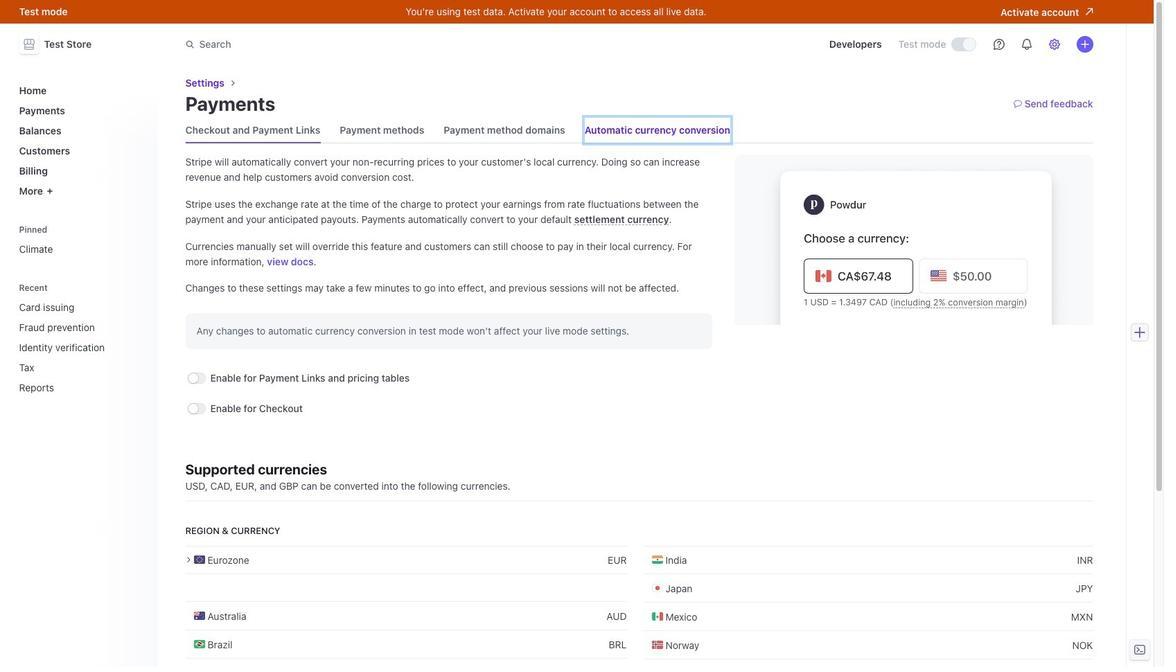 Task type: describe. For each thing, give the bounding box(es) containing it.
no image
[[652, 640, 663, 651]]

Search text field
[[177, 32, 568, 57]]

in image
[[652, 555, 663, 566]]

pinned element
[[14, 220, 149, 261]]

clear history image
[[135, 284, 144, 292]]

jp image
[[652, 583, 663, 594]]

core navigation links element
[[14, 79, 149, 202]]

1 recent element from the top
[[14, 278, 149, 399]]



Task type: locate. For each thing, give the bounding box(es) containing it.
notifications image
[[1021, 39, 1032, 50]]

eu image
[[194, 555, 205, 566]]

au image
[[194, 611, 205, 622]]

recent element
[[14, 278, 149, 399], [14, 296, 149, 399]]

a customer in canada views a price localized from usd to cad image
[[735, 155, 1093, 325]]

None search field
[[177, 32, 568, 57]]

edit pins image
[[135, 226, 144, 234]]

mx image
[[652, 611, 663, 622]]

help image
[[993, 39, 1004, 50]]

Test mode checkbox
[[952, 38, 975, 51]]

2 recent element from the top
[[14, 296, 149, 399]]

br image
[[194, 639, 205, 650]]

tab list
[[185, 118, 1093, 143]]

settings image
[[1049, 39, 1060, 50]]



